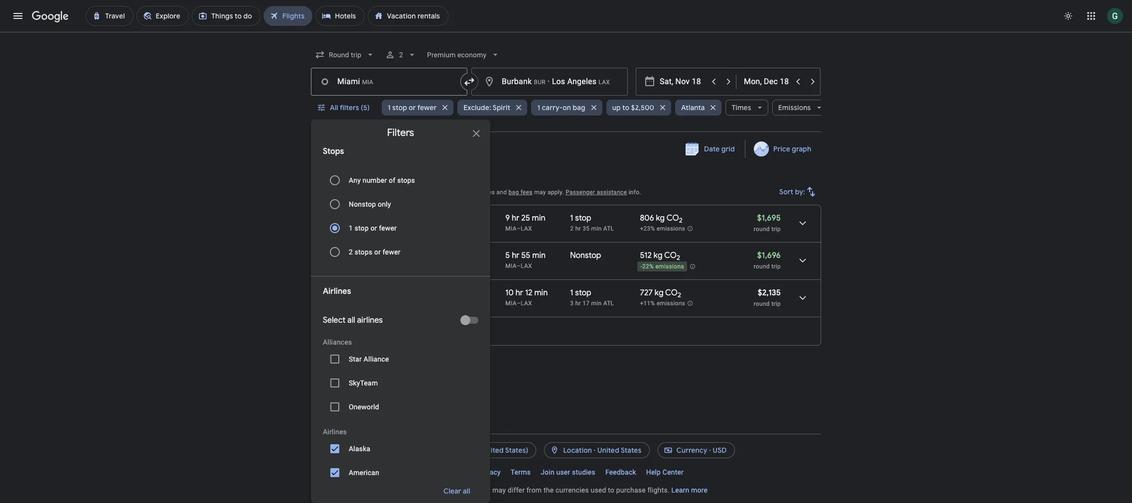 Task type: locate. For each thing, give the bounding box(es) containing it.
None search field
[[311, 43, 828, 504]]

0 vertical spatial lax
[[521, 225, 532, 232]]

swap origin and destination. image
[[464, 76, 476, 88]]

0 horizontal spatial may
[[493, 487, 506, 495]]

1 vertical spatial to
[[608, 487, 615, 495]]

22%
[[643, 263, 654, 270]]

None field
[[311, 46, 380, 64], [423, 46, 505, 64], [311, 46, 380, 64], [423, 46, 505, 64]]

3 trip from the top
[[772, 301, 781, 308]]

3 round from the top
[[754, 301, 770, 308]]

to
[[623, 103, 630, 112], [608, 487, 615, 495]]

hr inside 1 stop 2 hr 35 min atl
[[576, 225, 581, 232]]

nonstop down 35
[[571, 251, 602, 261]]

2 atl from the top
[[604, 300, 614, 307]]

atl inside 1 stop 2 hr 35 min atl
[[604, 225, 614, 232]]

skyteam
[[349, 379, 378, 387]]

round
[[754, 226, 770, 233], [754, 263, 770, 270], [754, 301, 770, 308]]

kg up +11% emissions
[[655, 288, 664, 298]]

trip inside $1,695 round trip
[[772, 226, 781, 233]]

alliance
[[364, 355, 389, 363]]

bag inside departing flights main content
[[509, 189, 519, 196]]

2 vertical spatial co
[[666, 288, 678, 298]]

user
[[557, 469, 571, 477]]

1 horizontal spatial currencies
[[556, 487, 589, 495]]

12
[[525, 288, 533, 298]]

0 vertical spatial may
[[535, 189, 546, 196]]

stop down 6:14 pm
[[355, 224, 369, 232]]

min for 9 hr 25 min
[[532, 213, 546, 223]]

1 left delta
[[349, 224, 353, 232]]

loading results progress bar
[[0, 32, 1133, 34]]

1 vertical spatial co
[[665, 251, 677, 261]]

1 vertical spatial mia
[[506, 263, 517, 270]]

– inside 10 hr 12 min mia – lax
[[517, 300, 521, 307]]

1 vertical spatial 1 stop flight. element
[[571, 288, 592, 300]]

prices
[[348, 142, 369, 151]]

displayed
[[425, 487, 456, 495]]

kg up "-22% emissions"
[[654, 251, 663, 261]]

bag inside 'popup button'
[[573, 103, 586, 112]]

1 trip from the top
[[772, 226, 781, 233]]

2 vertical spatial emissions
[[657, 300, 686, 307]]

0 vertical spatial nonstop
[[349, 200, 376, 208]]

lax down "12"
[[521, 300, 532, 307]]

0 horizontal spatial to
[[608, 487, 615, 495]]

main menu image
[[12, 10, 24, 22]]

2 mia from the top
[[506, 263, 517, 270]]

nonstop inside stops option group
[[349, 200, 376, 208]]

trip down "$1,695"
[[772, 226, 781, 233]]

1 vertical spatial airlines
[[323, 428, 347, 436]]

0 vertical spatial bag
[[573, 103, 586, 112]]

charges
[[473, 189, 495, 196]]

by:
[[796, 187, 806, 196]]

all for clear
[[463, 487, 471, 496]]

nonstop for nonstop
[[571, 251, 602, 261]]

atlanta
[[682, 103, 705, 112]]

1 stop or fewer
[[388, 103, 437, 112], [349, 224, 397, 232]]

kg for 806
[[656, 213, 665, 223]]

0 vertical spatial co
[[667, 213, 679, 223]]

currencies down privacy
[[458, 487, 491, 495]]

– inside 5 hr 55 min mia – lax
[[517, 263, 521, 270]]

0 vertical spatial trip
[[772, 226, 781, 233]]

co up "-22% emissions"
[[665, 251, 677, 261]]

kg inside 512 kg co 2
[[654, 251, 663, 261]]

alliances
[[323, 339, 352, 347]]

2 lax from the top
[[521, 263, 532, 270]]

co up +23% emissions
[[667, 213, 679, 223]]

or inside popup button
[[409, 103, 416, 112]]

2 airlines from the top
[[323, 428, 347, 436]]

min inside 1 stop 3 hr 17 min atl
[[592, 300, 602, 307]]

atl right 17
[[604, 300, 614, 307]]

1 vertical spatial or
[[371, 224, 377, 232]]

– for 10
[[517, 300, 521, 307]]

1 airlines from the top
[[323, 287, 351, 297]]

atl right 35
[[604, 225, 614, 232]]

1 stop flight. element
[[571, 213, 592, 225], [571, 288, 592, 300]]

learn
[[672, 487, 690, 495]]

0 horizontal spatial fees
[[399, 189, 411, 196]]

any number of stops
[[349, 176, 415, 184]]

lax for 25
[[521, 225, 532, 232]]

1 horizontal spatial may
[[535, 189, 546, 196]]

adults.
[[427, 189, 446, 196]]

0 vertical spatial all
[[348, 316, 355, 326]]

trip inside $2,135 round trip
[[772, 301, 781, 308]]

mia down the 9
[[506, 225, 517, 232]]

min right "55"
[[533, 251, 546, 261]]

emissions button
[[773, 96, 828, 120]]

round down the 2135 us dollars text field
[[754, 301, 770, 308]]

1 atl from the top
[[604, 225, 614, 232]]

1 down passenger
[[571, 213, 574, 223]]

1 up 3
[[571, 288, 574, 298]]

18 – dec
[[401, 142, 428, 151]]

bag right the and
[[509, 189, 519, 196]]

0 vertical spatial 1 stop or fewer
[[388, 103, 437, 112]]

1 inside 'popup button'
[[538, 103, 540, 112]]

stop up 35
[[576, 213, 592, 223]]

2 vertical spatial round
[[754, 301, 770, 308]]

displayed currencies may differ from the currencies used to purchase flights. learn more
[[425, 487, 708, 495]]

round inside $1,695 round trip
[[754, 226, 770, 233]]

+23% emissions
[[640, 225, 686, 232]]

3 mia from the top
[[506, 300, 517, 307]]

1 stop flight. element up 17
[[571, 288, 592, 300]]

1 round from the top
[[754, 226, 770, 233]]

min inside 5 hr 55 min mia – lax
[[533, 251, 546, 261]]

min
[[532, 213, 546, 223], [592, 225, 602, 232], [533, 251, 546, 261], [535, 288, 548, 298], [592, 300, 602, 307]]

kg inside 727 kg co 2
[[655, 288, 664, 298]]

close dialog image
[[471, 128, 483, 140]]

Departure text field
[[660, 68, 706, 95]]

7:50 am – 10:45 am
[[357, 251, 430, 261]]

trip inside $1,696 round trip
[[772, 263, 781, 270]]

1 horizontal spatial nonstop
[[571, 251, 602, 261]]

– right 7:50 am
[[389, 251, 394, 261]]

round inside $1,696 round trip
[[754, 263, 770, 270]]

0 horizontal spatial bag
[[509, 189, 519, 196]]

fees right the and
[[521, 189, 533, 196]]

currencies down join user studies at bottom
[[556, 487, 589, 495]]

min right 35
[[592, 225, 602, 232]]

stop up "filters"
[[393, 103, 407, 112]]

– down only
[[387, 213, 392, 223]]

lax for 12
[[521, 300, 532, 307]]

price
[[774, 145, 791, 154]]

round down "$1,695"
[[754, 226, 770, 233]]

0 horizontal spatial nonstop
[[349, 200, 376, 208]]

emissions for 727
[[657, 300, 686, 307]]

min inside 10 hr 12 min mia – lax
[[535, 288, 548, 298]]

0 horizontal spatial currencies
[[458, 487, 491, 495]]

min inside 9 hr 25 min mia – lax
[[532, 213, 546, 223]]

to right used on the bottom right of the page
[[608, 487, 615, 495]]

lax for 55
[[521, 263, 532, 270]]

bag right on
[[573, 103, 586, 112]]

leaves miami international airport at 7:50 am on saturday, november 18 and arrives at los angeles international airport at 10:45 am on saturday, november 18. element
[[357, 251, 430, 261]]

0 vertical spatial to
[[623, 103, 630, 112]]

1 horizontal spatial all
[[463, 487, 471, 496]]

mia inside 9 hr 25 min mia – lax
[[506, 225, 517, 232]]

atl inside 1 stop 3 hr 17 min atl
[[604, 300, 614, 307]]

select
[[323, 316, 346, 326]]

1 vertical spatial kg
[[654, 251, 663, 261]]

total duration 10 hr 12 min. element
[[506, 288, 571, 300]]

hr left "12"
[[516, 288, 523, 298]]

2 vertical spatial mia
[[506, 300, 517, 307]]

nonstop inside departing flights main content
[[571, 251, 602, 261]]

hr left 35
[[576, 225, 581, 232]]

lax down the 25
[[521, 225, 532, 232]]

1 vertical spatial lax
[[521, 263, 532, 270]]

fees
[[399, 189, 411, 196], [521, 189, 533, 196]]

times
[[732, 103, 752, 112]]

2 trip from the top
[[772, 263, 781, 270]]

co inside 727 kg co 2
[[666, 288, 678, 298]]

angeles
[[568, 77, 597, 86]]

nonstop
[[349, 200, 376, 208], [571, 251, 602, 261]]

0 horizontal spatial stops
[[355, 248, 373, 256]]

lax inside 9 hr 25 min mia – lax
[[521, 225, 532, 232]]

1 vertical spatial bag
[[509, 189, 519, 196]]

1 vertical spatial all
[[463, 487, 471, 496]]

studies
[[572, 469, 596, 477]]

0 vertical spatial emissions
[[657, 225, 686, 232]]

kg
[[656, 213, 665, 223], [654, 251, 663, 261], [655, 288, 664, 298]]

american
[[349, 469, 380, 477]]

– down total duration 5 hr 55 min. element
[[517, 263, 521, 270]]

co for 727
[[666, 288, 678, 298]]

mia for 9
[[506, 225, 517, 232]]

nonstop down the required
[[349, 200, 376, 208]]

to inside popup button
[[623, 103, 630, 112]]

$2,135 round trip
[[754, 288, 781, 308]]

fees right "+"
[[399, 189, 411, 196]]

min inside 1 stop 2 hr 35 min atl
[[592, 225, 602, 232]]

0 vertical spatial or
[[409, 103, 416, 112]]

all right clear
[[463, 487, 471, 496]]

hr
[[512, 213, 520, 223], [576, 225, 581, 232], [512, 251, 520, 261], [516, 288, 523, 298], [576, 300, 581, 307]]

kg up +23% emissions
[[656, 213, 665, 223]]

2 1 stop flight. element from the top
[[571, 288, 592, 300]]

stop inside popup button
[[393, 103, 407, 112]]

+
[[394, 189, 397, 196]]

$1,696 round trip
[[754, 251, 781, 270]]

2 vertical spatial or
[[374, 248, 381, 256]]

2 inside 1 stop 2 hr 35 min atl
[[571, 225, 574, 232]]

+23%
[[640, 225, 655, 232]]

stop up 17
[[576, 288, 592, 298]]

help
[[647, 469, 661, 477]]

lax inside 10 hr 12 min mia – lax
[[521, 300, 532, 307]]

more
[[692, 487, 708, 495]]

mia down 10
[[506, 300, 517, 307]]

18
[[429, 142, 437, 151]]

–
[[387, 213, 392, 223], [517, 225, 521, 232], [389, 251, 394, 261], [517, 263, 521, 270], [517, 300, 521, 307]]

1 right the "(5)"
[[388, 103, 391, 112]]

english (united states)
[[454, 446, 529, 455]]

1 mia from the top
[[506, 225, 517, 232]]

trip
[[772, 226, 781, 233], [772, 263, 781, 270], [772, 301, 781, 308]]

1 vertical spatial 1 stop or fewer
[[349, 224, 397, 232]]

0 vertical spatial airlines
[[323, 287, 351, 297]]

trip down the $1,696
[[772, 263, 781, 270]]

2
[[400, 51, 404, 59], [422, 189, 425, 196], [679, 216, 683, 225], [571, 225, 574, 232], [349, 248, 353, 256], [677, 254, 681, 262], [678, 291, 682, 300]]

hr inside 9 hr 25 min mia – lax
[[512, 213, 520, 223]]

(united
[[480, 446, 504, 455]]

co for 806
[[667, 213, 679, 223]]

1 1 stop flight. element from the top
[[571, 213, 592, 225]]

2 round from the top
[[754, 263, 770, 270]]

emissions down 512 kg co 2
[[656, 263, 684, 270]]

currencies
[[458, 487, 491, 495], [556, 487, 589, 495]]

exclude: spirit button
[[458, 96, 528, 120]]

– down the 'total duration 10 hr 12 min.' 'element'
[[517, 300, 521, 307]]

leaves miami international airport at 6:14 pm on saturday, november 18 and arrives at los angeles international airport at 12:39 am on sunday, november 19. element
[[357, 213, 431, 223]]

co inside 512 kg co 2
[[665, 251, 677, 261]]

1 horizontal spatial bag
[[573, 103, 586, 112]]

0 horizontal spatial all
[[348, 316, 355, 326]]

1 horizontal spatial stops
[[397, 176, 415, 184]]

1 stop or fewer inside popup button
[[388, 103, 437, 112]]

– down total duration 9 hr 25 min. element
[[517, 225, 521, 232]]

1 stop or fewer down departure time: 6:14 pm. 'text field'
[[349, 224, 397, 232]]

mia inside 5 hr 55 min mia – lax
[[506, 263, 517, 270]]

min right 17
[[592, 300, 602, 307]]

1 vertical spatial atl
[[604, 300, 614, 307]]

united
[[598, 446, 620, 455]]

Return text field
[[744, 68, 790, 95]]

hr right 5
[[512, 251, 520, 261]]

2 inside 512 kg co 2
[[677, 254, 681, 262]]

1 vertical spatial round
[[754, 263, 770, 270]]

$1,695 round trip
[[754, 213, 781, 233]]

min right "12"
[[535, 288, 548, 298]]

1 vertical spatial nonstop
[[571, 251, 602, 261]]

to right up
[[623, 103, 630, 112]]

35
[[583, 225, 590, 232]]

may left apply.
[[535, 189, 546, 196]]

0 vertical spatial atl
[[604, 225, 614, 232]]

airlines
[[323, 287, 351, 297], [323, 428, 347, 436]]

kg for 512
[[654, 251, 663, 261]]

airlines for filters
[[323, 287, 351, 297]]

55
[[522, 251, 531, 261]]

round down the $1,696
[[754, 263, 770, 270]]

·
[[548, 77, 550, 86]]

1 currencies from the left
[[458, 487, 491, 495]]

min for 5 hr 55 min
[[533, 251, 546, 261]]

1 horizontal spatial to
[[623, 103, 630, 112]]

hr for 5 hr 55 min
[[512, 251, 520, 261]]

all right "select"
[[348, 316, 355, 326]]

track prices
[[328, 142, 369, 151]]

10 hr 12 min mia – lax
[[506, 288, 548, 307]]

stops right of
[[397, 176, 415, 184]]

hr right 3
[[576, 300, 581, 307]]

emissions down 806 kg co 2
[[657, 225, 686, 232]]

0 vertical spatial fewer
[[418, 103, 437, 112]]

lax down "55"
[[521, 263, 532, 270]]

hr inside 5 hr 55 min mia – lax
[[512, 251, 520, 261]]

2 stops or fewer
[[349, 248, 401, 256]]

9 hr 25 min mia – lax
[[506, 213, 546, 232]]

1 lax from the top
[[521, 225, 532, 232]]

usd
[[713, 446, 727, 455]]

may left 'differ'
[[493, 487, 506, 495]]

· los angeles
[[546, 77, 597, 86]]

english (united states) button
[[398, 439, 537, 463]]

min right the 25
[[532, 213, 546, 223]]

required
[[352, 189, 375, 196]]

1 vertical spatial trip
[[772, 263, 781, 270]]

emissions down 727 kg co 2
[[657, 300, 686, 307]]

co up +11% emissions
[[666, 288, 678, 298]]

hr right the 9
[[512, 213, 520, 223]]

date
[[705, 145, 720, 154]]

2 inside 806 kg co 2
[[679, 216, 683, 225]]

layover (1 of 1) is a 3 hr 17 min layover at hartsfield-jackson atlanta international airport in atlanta. element
[[571, 300, 635, 308]]

nov
[[386, 142, 399, 151]]

2 vertical spatial lax
[[521, 300, 532, 307]]

trip down the 2135 us dollars text field
[[772, 301, 781, 308]]

0 vertical spatial mia
[[506, 225, 517, 232]]

1 left carry-
[[538, 103, 540, 112]]

None text field
[[311, 68, 468, 96], [472, 68, 628, 96], [311, 68, 468, 96], [472, 68, 628, 96]]

prices
[[311, 189, 329, 196]]

mia
[[506, 225, 517, 232], [506, 263, 517, 270], [506, 300, 517, 307]]

1 horizontal spatial fees
[[521, 189, 533, 196]]

1696 US dollars text field
[[758, 251, 781, 261]]

0 vertical spatial round
[[754, 226, 770, 233]]

trip for $2,135
[[772, 301, 781, 308]]

0 vertical spatial 1 stop flight. element
[[571, 213, 592, 225]]

select all airlines
[[323, 316, 383, 326]]

lax inside 5 hr 55 min mia – lax
[[521, 263, 532, 270]]

1 vertical spatial stops
[[355, 248, 373, 256]]

prices include required taxes + fees for 2 adults. optional charges and bag fees may apply. passenger assistance
[[311, 189, 627, 196]]

on
[[563, 103, 571, 112]]

may
[[535, 189, 546, 196], [493, 487, 506, 495]]

stops down delta
[[355, 248, 373, 256]]

co for 512
[[665, 251, 677, 261]]

nonstop flight. element
[[571, 251, 602, 262]]

2 inside 727 kg co 2
[[678, 291, 682, 300]]

1695 US dollars text field
[[758, 213, 781, 223]]

sort
[[780, 187, 794, 196]]

2 vertical spatial trip
[[772, 301, 781, 308]]

airlines
[[357, 316, 383, 326]]

hr inside 10 hr 12 min mia – lax
[[516, 288, 523, 298]]

mia inside 10 hr 12 min mia – lax
[[506, 300, 517, 307]]

round inside $2,135 round trip
[[754, 301, 770, 308]]

kg inside 806 kg co 2
[[656, 213, 665, 223]]

all inside button
[[463, 487, 471, 496]]

co inside 806 kg co 2
[[667, 213, 679, 223]]

1 stop or fewer up "filters"
[[388, 103, 437, 112]]

3 lax from the top
[[521, 300, 532, 307]]

date grid
[[705, 145, 735, 154]]

mia down 5
[[506, 263, 517, 270]]

– inside 9 hr 25 min mia – lax
[[517, 225, 521, 232]]

0 vertical spatial kg
[[656, 213, 665, 223]]

apply.
[[548, 189, 564, 196]]

hr for 9 hr 25 min
[[512, 213, 520, 223]]

terms
[[511, 469, 531, 477]]

1 stop flight. element up 35
[[571, 213, 592, 225]]

Departure time: 7:50 AM. text field
[[357, 251, 387, 261]]

kg for 727
[[655, 288, 664, 298]]

2 vertical spatial kg
[[655, 288, 664, 298]]



Task type: vqa. For each thing, say whether or not it's contained in the screenshot.
adults.
yes



Task type: describe. For each thing, give the bounding box(es) containing it.
6:14 pm – delta
[[357, 213, 394, 232]]

1 stop 3 hr 17 min atl
[[571, 288, 614, 307]]

spirit
[[493, 103, 511, 112]]

trip for $1,695
[[772, 226, 781, 233]]

departing
[[311, 174, 358, 186]]

1 inside 1 stop 2 hr 35 min atl
[[571, 213, 574, 223]]

6:14 pm
[[357, 213, 385, 223]]

atlanta button
[[676, 96, 722, 120]]

all for select
[[348, 316, 355, 326]]

bag fees button
[[509, 189, 533, 196]]

clear all
[[444, 487, 471, 496]]

may inside departing flights main content
[[535, 189, 546, 196]]

1 stop or fewer inside stops option group
[[349, 224, 397, 232]]

sort by:
[[780, 187, 806, 196]]

exclude: spirit
[[464, 103, 511, 112]]

17
[[583, 300, 590, 307]]

all filters (5)
[[330, 103, 370, 112]]

1 vertical spatial fewer
[[379, 224, 397, 232]]

1 carry-on bag
[[538, 103, 586, 112]]

times button
[[726, 96, 769, 120]]

9
[[506, 213, 510, 223]]

atl for 727
[[604, 300, 614, 307]]

from
[[527, 487, 542, 495]]

1 fees from the left
[[399, 189, 411, 196]]

alaska
[[349, 445, 371, 453]]

graph
[[792, 145, 812, 154]]

10:45 am
[[396, 251, 430, 261]]

total duration 5 hr 55 min. element
[[506, 251, 571, 262]]

flights.
[[648, 487, 670, 495]]

1 vertical spatial may
[[493, 487, 506, 495]]

mia for 10
[[506, 300, 517, 307]]

round for $1,696
[[754, 263, 770, 270]]

hr for 10 hr 12 min
[[516, 288, 523, 298]]

min for 10 hr 12 min
[[535, 288, 548, 298]]

english
[[454, 446, 478, 455]]

round for $1,695
[[754, 226, 770, 233]]

1 inside popup button
[[388, 103, 391, 112]]

clear all button
[[432, 480, 483, 504]]

passenger assistance button
[[566, 189, 627, 196]]

include
[[330, 189, 351, 196]]

1 vertical spatial emissions
[[656, 263, 684, 270]]

flight details. leaves miami international airport at 2:21 pm on saturday, november 18 and arrives at los angeles international airport at 9:33 pm on saturday, november 18. image
[[791, 286, 815, 310]]

stop inside option group
[[355, 224, 369, 232]]

all filters (5) button
[[311, 96, 378, 120]]

stop inside 1 stop 3 hr 17 min atl
[[576, 288, 592, 298]]

10
[[506, 288, 514, 298]]

filters
[[387, 127, 414, 139]]

departing flights
[[311, 174, 389, 186]]

2 inside stops option group
[[349, 248, 353, 256]]

burbank
[[502, 77, 532, 86]]

date grid button
[[679, 140, 743, 158]]

2135 US dollars text field
[[758, 288, 781, 298]]

airlines for select all airlines
[[323, 428, 347, 436]]

help center link
[[642, 465, 689, 481]]

learn more link
[[672, 487, 708, 495]]

departing flights main content
[[311, 140, 822, 354]]

– inside 6:14 pm – delta
[[387, 213, 392, 223]]

delta
[[357, 225, 372, 232]]

2 fees from the left
[[521, 189, 533, 196]]

2 currencies from the left
[[556, 487, 589, 495]]

sort by: button
[[776, 180, 822, 204]]

emissions for 806
[[657, 225, 686, 232]]

up
[[613, 103, 621, 112]]

differ
[[508, 487, 525, 495]]

join user studies link
[[536, 465, 601, 481]]

flight details. leaves miami international airport at 6:14 pm on saturday, november 18 and arrives at los angeles international airport at 12:39 am on sunday, november 19. image
[[791, 211, 815, 235]]

mia for 5
[[506, 263, 517, 270]]

25
[[522, 213, 530, 223]]

join user studies
[[541, 469, 596, 477]]

layover (1 of 1) is a 2 hr 35 min layover at hartsfield-jackson atlanta international airport in atlanta. element
[[571, 225, 635, 233]]

atl for 806
[[604, 225, 614, 232]]

nonstop for nonstop only
[[349, 200, 376, 208]]

1 stop 2 hr 35 min atl
[[571, 213, 614, 232]]

purchase
[[617, 487, 646, 495]]

806
[[640, 213, 655, 223]]

up to $2,500 button
[[607, 96, 672, 120]]

flights
[[360, 174, 389, 186]]

price graph
[[774, 145, 812, 154]]

passenger
[[566, 189, 595, 196]]

exclude:
[[464, 103, 491, 112]]

0 vertical spatial stops
[[397, 176, 415, 184]]

-
[[641, 263, 643, 270]]

Arrival time: 10:45 AM. text field
[[396, 251, 430, 261]]

flight details. leaves miami international airport at 7:50 am on saturday, november 18 and arrives at los angeles international airport at 10:45 am on saturday, november 18. image
[[791, 249, 815, 273]]

1 inside 1 stop 3 hr 17 min atl
[[571, 288, 574, 298]]

$2,135
[[758, 288, 781, 298]]

– for 5
[[517, 263, 521, 270]]

stop inside 1 stop 2 hr 35 min atl
[[576, 213, 592, 223]]

Departure time: 6:14 PM. text field
[[357, 213, 385, 223]]

find the best price region
[[311, 140, 822, 166]]

5 hr 55 min mia – lax
[[506, 251, 546, 270]]

-22% emissions
[[641, 263, 684, 270]]

trip for $1,696
[[772, 263, 781, 270]]

nonstop only
[[349, 200, 391, 208]]

1 stop flight. element for 10 hr 12 min
[[571, 288, 592, 300]]

hr inside 1 stop 3 hr 17 min atl
[[576, 300, 581, 307]]

any
[[349, 176, 361, 184]]

$2,500
[[631, 103, 655, 112]]

none search field containing filters
[[311, 43, 828, 504]]

7:50 am
[[357, 251, 387, 261]]

(5)
[[361, 103, 370, 112]]

the
[[544, 487, 554, 495]]

2 vertical spatial fewer
[[383, 248, 401, 256]]

round for $2,135
[[754, 301, 770, 308]]

feedback
[[606, 469, 637, 477]]

for
[[412, 189, 420, 196]]

star
[[349, 355, 362, 363]]

number
[[363, 176, 387, 184]]

change appearance image
[[1057, 4, 1081, 28]]

optional
[[448, 189, 471, 196]]

total duration 9 hr 25 min. element
[[506, 213, 571, 225]]

states)
[[505, 446, 529, 455]]

1 stop or fewer button
[[382, 96, 454, 120]]

all
[[330, 103, 338, 112]]

2 inside 2 popup button
[[400, 51, 404, 59]]

+11% emissions
[[640, 300, 686, 307]]

star alliance
[[349, 355, 389, 363]]

fewer inside 1 stop or fewer popup button
[[418, 103, 437, 112]]

of
[[389, 176, 396, 184]]

oneworld
[[349, 403, 379, 411]]

1 inside stops option group
[[349, 224, 353, 232]]

3
[[571, 300, 574, 307]]

track
[[328, 142, 346, 151]]

727
[[640, 288, 653, 298]]

– for 9
[[517, 225, 521, 232]]

$1,695
[[758, 213, 781, 223]]

taxes
[[377, 189, 392, 196]]

used
[[591, 487, 607, 495]]

stops
[[323, 147, 344, 157]]

1 stop flight. element for 9 hr 25 min
[[571, 213, 592, 225]]

help center
[[647, 469, 684, 477]]

727 kg co 2
[[640, 288, 682, 300]]

center
[[663, 469, 684, 477]]

stops option group
[[323, 169, 479, 264]]

filters
[[340, 103, 359, 112]]

currency
[[677, 446, 708, 455]]



